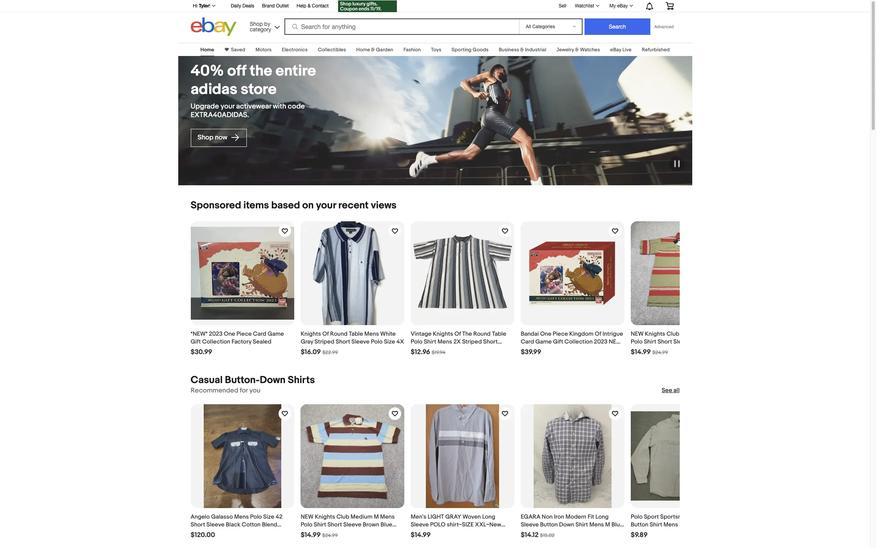 Task type: locate. For each thing, give the bounding box(es) containing it.
1 horizontal spatial club
[[667, 330, 680, 338]]

shirt inside angelo galasso mens polo size 42 short sleeve black cotton blend button up shirt
[[219, 529, 231, 536]]

shop left now at left
[[198, 134, 214, 142]]

2023 right *new*
[[209, 330, 223, 338]]

blue inside egara non iron modern fit long sleeve button down shirt mens m blue plaid r1
[[612, 521, 623, 529]]

xxl~new
[[475, 521, 501, 529]]

& right "business"
[[521, 47, 524, 53]]

$14.99 down the men's
[[411, 531, 431, 539]]

$9.89 text field
[[631, 531, 648, 540]]

mens inside knights of round table mens white gray striped short sleeve polo size 4x $16.09 $22.99
[[365, 330, 379, 338]]

fit
[[588, 513, 594, 521]]

industrial
[[525, 47, 546, 53]]

2 horizontal spatial of
[[595, 330, 602, 338]]

home left garden
[[356, 47, 370, 53]]

l up 'red'
[[710, 330, 713, 338]]

0 horizontal spatial $14.99 text field
[[301, 531, 321, 540]]

$120.00 text field
[[191, 531, 215, 540]]

short
[[336, 338, 350, 346], [483, 338, 498, 346], [658, 338, 672, 346], [191, 521, 205, 529], [328, 521, 342, 529]]

1 vertical spatial $24.99
[[322, 533, 338, 539]]

$14.99 text field
[[301, 531, 321, 540], [411, 531, 431, 540]]

club up $24.99 text field on the right of page
[[667, 330, 680, 338]]

sponsored items based on your recent views
[[191, 200, 397, 212]]

3 blue from the left
[[698, 521, 710, 529]]

0 vertical spatial your
[[221, 102, 235, 111]]

2 table from the left
[[492, 330, 506, 338]]

tyler
[[199, 3, 209, 9]]

short down angelo
[[191, 521, 205, 529]]

0 horizontal spatial piece
[[237, 330, 252, 338]]

game up sealed
[[268, 330, 284, 338]]

1 vertical spatial 2023
[[594, 338, 608, 346]]

1 horizontal spatial $24.99
[[653, 350, 668, 356]]

cotton
[[242, 521, 261, 529], [711, 521, 730, 529]]

knights up $24.99 text field on the right of page
[[645, 330, 666, 338]]

1 horizontal spatial new
[[609, 338, 622, 346]]

table
[[349, 330, 363, 338], [492, 330, 506, 338]]

of left intrigue
[[595, 330, 602, 338]]

collection down kingdom
[[565, 338, 593, 346]]

button up '$9.89'
[[631, 521, 649, 529]]

mens inside new knights club size large l mens polo shirt short sleeve green red striped
[[714, 330, 729, 338]]

account navigation
[[189, 0, 680, 13]]

0 horizontal spatial card
[[253, 330, 266, 338]]

mens inside new knights club medium m mens polo shirt short sleeve brown blue striped
[[380, 513, 395, 521]]

shirt right up at the left bottom of page
[[219, 529, 231, 536]]

1 one from the left
[[224, 330, 235, 338]]

business
[[499, 47, 519, 53]]

striped up $22.99
[[315, 338, 334, 346]]

shirt up $14.99 text box
[[644, 338, 657, 346]]

card inside bandai one piece kingdom of intrigue card game gift collection 2023 new in stock
[[521, 338, 534, 346]]

$14.99 text field down the men's
[[411, 531, 431, 540]]

category
[[250, 26, 271, 32]]

jewelry
[[557, 47, 574, 53]]

1 vertical spatial ebay
[[610, 47, 622, 53]]

striped left $24.99 text field on the right of page
[[631, 346, 651, 354]]

fashion
[[404, 47, 421, 53]]

striped left $24.99 text box
[[301, 529, 321, 536]]

0 horizontal spatial button
[[191, 529, 208, 536]]

size down white
[[384, 338, 395, 346]]

1 horizontal spatial $14.99 $24.99
[[631, 348, 668, 356]]

knights inside new knights club size large l mens polo shirt short sleeve green red striped
[[645, 330, 666, 338]]

0 vertical spatial new
[[631, 330, 644, 338]]

stock
[[528, 346, 547, 354]]

0 horizontal spatial game
[[268, 330, 284, 338]]

40%
[[191, 62, 224, 80]]

collection inside the *new* 2023 one piece card game gift collection factory sealed $30.99
[[202, 338, 230, 346]]

1 vertical spatial card
[[521, 338, 534, 346]]

shop left by
[[250, 21, 263, 27]]

mens right medium
[[380, 513, 395, 521]]

40% off the entire adidas store upgrade your activewear with code extra40adidas.
[[191, 62, 316, 119]]

of inside the vintage knights of the round table polo shirt mens 2x striped short sleeve 90s
[[455, 330, 461, 338]]

piece left kingdom
[[553, 330, 568, 338]]

contact
[[312, 3, 329, 9]]

1 horizontal spatial gift
[[553, 338, 563, 346]]

2 horizontal spatial size
[[681, 330, 692, 338]]

toys
[[431, 47, 442, 53]]

2 vertical spatial new
[[301, 513, 314, 521]]

0 vertical spatial $14.99 $24.99
[[631, 348, 668, 356]]

0 vertical spatial club
[[667, 330, 680, 338]]

toys link
[[431, 47, 442, 53]]

1 horizontal spatial game
[[536, 338, 552, 346]]

0 horizontal spatial size
[[263, 513, 274, 521]]

down up you
[[260, 374, 286, 386]]

short up $24.99 text box
[[328, 521, 342, 529]]

2023 inside bandai one piece kingdom of intrigue card game gift collection 2023 new in stock
[[594, 338, 608, 346]]

daily deals link
[[231, 2, 254, 11]]

outlet
[[276, 3, 289, 9]]

1 horizontal spatial of
[[455, 330, 461, 338]]

1 horizontal spatial blue
[[612, 521, 623, 529]]

1 horizontal spatial table
[[492, 330, 506, 338]]

$14.99 for shirt
[[301, 531, 321, 539]]

short up $22.99
[[336, 338, 350, 346]]

of inside bandai one piece kingdom of intrigue card game gift collection 2023 new in stock
[[595, 330, 602, 338]]

2 round from the left
[[474, 330, 491, 338]]

& right help
[[308, 3, 311, 9]]

0 vertical spatial m
[[374, 513, 379, 521]]

mens up black
[[234, 513, 249, 521]]

mens inside egara non iron modern fit long sleeve button down shirt mens m blue plaid r1
[[590, 521, 604, 529]]

1 vertical spatial game
[[536, 338, 552, 346]]

0 vertical spatial ebay
[[617, 3, 628, 9]]

1 horizontal spatial piece
[[553, 330, 568, 338]]

button left up at the left bottom of page
[[191, 529, 208, 536]]

1 horizontal spatial your
[[316, 200, 336, 212]]

shirt inside the vintage knights of the round table polo shirt mens 2x striped short sleeve 90s
[[424, 338, 436, 346]]

1 horizontal spatial 2023
[[594, 338, 608, 346]]

sleeve
[[352, 338, 370, 346], [674, 338, 692, 346], [411, 346, 429, 354], [706, 513, 724, 521], [207, 521, 225, 529], [343, 521, 362, 529], [411, 521, 429, 529], [521, 521, 539, 529]]

knights of round table mens white gray striped short sleeve polo size 4x $16.09 $22.99
[[301, 330, 404, 356]]

table inside knights of round table mens white gray striped short sleeve polo size 4x $16.09 $22.99
[[349, 330, 363, 338]]

club inside new knights club medium m mens polo shirt short sleeve brown blue striped
[[337, 513, 349, 521]]

round inside knights of round table mens white gray striped short sleeve polo size 4x $16.09 $22.99
[[330, 330, 348, 338]]

new right 42
[[301, 513, 314, 521]]

long up xxl~new
[[482, 513, 496, 521]]

round right the
[[474, 330, 491, 338]]

42
[[276, 513, 283, 521]]

0 horizontal spatial new
[[301, 513, 314, 521]]

shop by category
[[250, 21, 271, 32]]

shirt inside new knights club size large l mens polo shirt short sleeve green red striped
[[644, 338, 657, 346]]

0 vertical spatial $24.99
[[653, 350, 668, 356]]

mens down sportsman
[[664, 521, 678, 529]]

piece inside the *new* 2023 one piece card game gift collection factory sealed $30.99
[[237, 330, 252, 338]]

1 horizontal spatial $14.99 text field
[[411, 531, 431, 540]]

1 horizontal spatial one
[[540, 330, 552, 338]]

*new* 2023 one piece card game gift collection factory sealed $30.99
[[191, 330, 284, 356]]

new inside new knights club medium m mens polo shirt short sleeve brown blue striped
[[301, 513, 314, 521]]

1 horizontal spatial down
[[559, 521, 575, 529]]

watchlist
[[575, 3, 594, 9]]

1 cotton from the left
[[242, 521, 261, 529]]

game
[[268, 330, 284, 338], [536, 338, 552, 346]]

knights inside new knights club medium m mens polo shirt short sleeve brown blue striped
[[315, 513, 335, 521]]

deals
[[243, 3, 254, 9]]

2 gift from the left
[[553, 338, 563, 346]]

0 horizontal spatial table
[[349, 330, 363, 338]]

polo down white
[[371, 338, 383, 346]]

game up stock
[[536, 338, 552, 346]]

one inside bandai one piece kingdom of intrigue card game gift collection 2023 new in stock
[[540, 330, 552, 338]]

table left the bandai
[[492, 330, 506, 338]]

0 horizontal spatial gift
[[191, 338, 201, 346]]

$14.99 text field
[[631, 348, 651, 357]]

mens left 2x
[[438, 338, 452, 346]]

0 horizontal spatial m
[[374, 513, 379, 521]]

0 horizontal spatial your
[[221, 102, 235, 111]]

my ebay
[[610, 3, 628, 9]]

$39.99 text field
[[521, 348, 542, 357]]

one up "factory"
[[224, 330, 235, 338]]

2 horizontal spatial new
[[631, 330, 644, 338]]

0 horizontal spatial $24.99
[[322, 533, 338, 539]]

round
[[330, 330, 348, 338], [474, 330, 491, 338]]

& inside account navigation
[[308, 3, 311, 9]]

mens left white
[[365, 330, 379, 338]]

one
[[224, 330, 235, 338], [540, 330, 552, 338]]

men's light gray woven long sleeve polo shirt~size xxl~new w/tags
[[411, 513, 501, 536]]

2 piece from the left
[[553, 330, 568, 338]]

& right jewelry
[[575, 47, 579, 53]]

home for home
[[201, 47, 214, 53]]

polo inside polo sport sportsman long sleeve button shirt mens l light blue cotton $9.89
[[631, 513, 643, 521]]

polo right blend
[[301, 521, 313, 529]]

l left light
[[680, 521, 683, 529]]

casual button-down shirts link
[[191, 374, 315, 386]]

goods
[[473, 47, 489, 53]]

2 of from the left
[[455, 330, 461, 338]]

round up $22.99
[[330, 330, 348, 338]]

2 horizontal spatial $14.99
[[631, 348, 651, 356]]

long up light
[[691, 513, 704, 521]]

new inside new knights club size large l mens polo shirt short sleeve green red striped
[[631, 330, 644, 338]]

shirt up 90s
[[424, 338, 436, 346]]

1 horizontal spatial long
[[596, 513, 609, 521]]

one right the bandai
[[540, 330, 552, 338]]

knights inside the vintage knights of the round table polo shirt mens 2x striped short sleeve 90s
[[433, 330, 453, 338]]

2 horizontal spatial blue
[[698, 521, 710, 529]]

l inside polo sport sportsman long sleeve button shirt mens l light blue cotton $9.89
[[680, 521, 683, 529]]

$14.99 left $24.99 text field on the right of page
[[631, 348, 651, 356]]

short up $24.99 text field on the right of page
[[658, 338, 672, 346]]

1 blue from the left
[[381, 521, 392, 529]]

gift inside the *new* 2023 one piece card game gift collection factory sealed $30.99
[[191, 338, 201, 346]]

short inside new knights club size large l mens polo shirt short sleeve green red striped
[[658, 338, 672, 346]]

& for garden
[[371, 47, 375, 53]]

new for new knights club size large l mens polo shirt short sleeve green red striped
[[631, 330, 644, 338]]

0 horizontal spatial long
[[482, 513, 496, 521]]

$39.99
[[521, 348, 542, 356]]

1 vertical spatial $14.99 $24.99
[[301, 531, 338, 539]]

shirt down modern
[[576, 521, 588, 529]]

gray
[[301, 338, 313, 346]]

shirt inside egara non iron modern fit long sleeve button down shirt mens m blue plaid r1
[[576, 521, 588, 529]]

1 round from the left
[[330, 330, 348, 338]]

long inside polo sport sportsman long sleeve button shirt mens l light blue cotton $9.89
[[691, 513, 704, 521]]

electronics
[[282, 47, 308, 53]]

new up $14.99 text box
[[631, 330, 644, 338]]

& for industrial
[[521, 47, 524, 53]]

adidas
[[191, 80, 237, 99]]

collection inside bandai one piece kingdom of intrigue card game gift collection 2023 new in stock
[[565, 338, 593, 346]]

0 horizontal spatial collection
[[202, 338, 230, 346]]

polo inside new knights club medium m mens polo shirt short sleeve brown blue striped
[[301, 521, 313, 529]]

0 horizontal spatial round
[[330, 330, 348, 338]]

3 long from the left
[[691, 513, 704, 521]]

brand outlet link
[[262, 2, 289, 11]]

cotton right black
[[242, 521, 261, 529]]

1 vertical spatial l
[[680, 521, 683, 529]]

previous price $24.99 text field
[[653, 350, 668, 356]]

card inside the *new* 2023 one piece card game gift collection factory sealed $30.99
[[253, 330, 266, 338]]

0 vertical spatial game
[[268, 330, 284, 338]]

angelo
[[191, 513, 210, 521]]

game inside bandai one piece kingdom of intrigue card game gift collection 2023 new in stock
[[536, 338, 552, 346]]

your up extra40adidas.
[[221, 102, 235, 111]]

knights up 90s
[[433, 330, 453, 338]]

daily deals
[[231, 3, 254, 9]]

club left medium
[[337, 513, 349, 521]]

1 vertical spatial shop
[[198, 134, 214, 142]]

light
[[684, 521, 697, 529]]

2 home from the left
[[356, 47, 370, 53]]

$22.99
[[323, 350, 338, 356]]

ebay left live
[[610, 47, 622, 53]]

0 vertical spatial card
[[253, 330, 266, 338]]

None submit
[[585, 18, 651, 35]]

2023 inside the *new* 2023 one piece card game gift collection factory sealed $30.99
[[209, 330, 223, 338]]

short right 2x
[[483, 338, 498, 346]]

home for home & garden
[[356, 47, 370, 53]]

sell link
[[555, 3, 570, 8]]

cotton right light
[[711, 521, 730, 529]]

1 vertical spatial new
[[609, 338, 622, 346]]

card up sealed
[[253, 330, 266, 338]]

woven
[[463, 513, 481, 521]]

down inside egara non iron modern fit long sleeve button down shirt mens m blue plaid r1
[[559, 521, 575, 529]]

striped down the
[[462, 338, 482, 346]]

0 vertical spatial 2023
[[209, 330, 223, 338]]

intrigue
[[603, 330, 623, 338]]

long
[[482, 513, 496, 521], [596, 513, 609, 521], [691, 513, 704, 521]]

polo sport sportsman long sleeve button shirt mens l light blue cotton $9.89
[[631, 513, 730, 539]]

refurbished
[[642, 47, 670, 53]]

& left garden
[[371, 47, 375, 53]]

1 vertical spatial down
[[559, 521, 575, 529]]

card
[[253, 330, 266, 338], [521, 338, 534, 346]]

$12.96 text field
[[411, 348, 430, 357]]

$14.99 text field left $24.99 text box
[[301, 531, 321, 540]]

1 vertical spatial size
[[384, 338, 395, 346]]

1 vertical spatial m
[[606, 521, 610, 529]]

0 vertical spatial l
[[710, 330, 713, 338]]

card down the bandai
[[521, 338, 534, 346]]

down down iron
[[559, 521, 575, 529]]

mens down fit
[[590, 521, 604, 529]]

see all
[[662, 387, 680, 394]]

1 collection from the left
[[202, 338, 230, 346]]

knights inside knights of round table mens white gray striped short sleeve polo size 4x $16.09 $22.99
[[301, 330, 321, 338]]

new knights club medium m mens polo shirt short sleeve brown blue striped
[[301, 513, 395, 536]]

long right fit
[[596, 513, 609, 521]]

sell
[[559, 3, 567, 8]]

2 long from the left
[[596, 513, 609, 521]]

knights up $24.99 text box
[[315, 513, 335, 521]]

0 horizontal spatial home
[[201, 47, 214, 53]]

1 of from the left
[[322, 330, 329, 338]]

ebay right my
[[617, 3, 628, 9]]

2023 down intrigue
[[594, 338, 608, 346]]

based
[[271, 200, 300, 212]]

0 vertical spatial down
[[260, 374, 286, 386]]

2 vertical spatial size
[[263, 513, 274, 521]]

1 home from the left
[[201, 47, 214, 53]]

1 horizontal spatial shop
[[250, 21, 263, 27]]

1 vertical spatial club
[[337, 513, 349, 521]]

0 horizontal spatial l
[[680, 521, 683, 529]]

of up 2x
[[455, 330, 461, 338]]

0 horizontal spatial one
[[224, 330, 235, 338]]

$14.99 $24.99 for polo
[[631, 348, 668, 356]]

1 piece from the left
[[237, 330, 252, 338]]

1 horizontal spatial round
[[474, 330, 491, 338]]

0 horizontal spatial blue
[[381, 521, 392, 529]]

0 horizontal spatial $14.99
[[301, 531, 321, 539]]

1 horizontal spatial m
[[606, 521, 610, 529]]

home up 40%
[[201, 47, 214, 53]]

new down intrigue
[[609, 338, 622, 346]]

1 vertical spatial your
[[316, 200, 336, 212]]

short inside new knights club medium m mens polo shirt short sleeve brown blue striped
[[328, 521, 342, 529]]

0 horizontal spatial 2023
[[209, 330, 223, 338]]

0 horizontal spatial cotton
[[242, 521, 261, 529]]

2 collection from the left
[[565, 338, 593, 346]]

size up blend
[[263, 513, 274, 521]]

3 of from the left
[[595, 330, 602, 338]]

on
[[302, 200, 314, 212]]

m inside egara non iron modern fit long sleeve button down shirt mens m blue plaid r1
[[606, 521, 610, 529]]

knights for vintage knights of the round table polo shirt mens 2x striped short sleeve 90s
[[433, 330, 453, 338]]

2 blue from the left
[[612, 521, 623, 529]]

polo inside new knights club size large l mens polo shirt short sleeve green red striped
[[631, 338, 643, 346]]

0 horizontal spatial club
[[337, 513, 349, 521]]

$30.99
[[191, 348, 212, 356]]

mens up 'red'
[[714, 330, 729, 338]]

collection up $30.99
[[202, 338, 230, 346]]

entire
[[276, 62, 316, 80]]

0 vertical spatial size
[[681, 330, 692, 338]]

club inside new knights club size large l mens polo shirt short sleeve green red striped
[[667, 330, 680, 338]]

your inside 40% off the entire adidas store upgrade your activewear with code extra40adidas.
[[221, 102, 235, 111]]

polo left 42
[[250, 513, 262, 521]]

$12.96
[[411, 348, 430, 356]]

2 horizontal spatial long
[[691, 513, 704, 521]]

of inside knights of round table mens white gray striped short sleeve polo size 4x $16.09 $22.99
[[322, 330, 329, 338]]

$12.96 $19.94
[[411, 348, 446, 356]]

recommended
[[191, 387, 238, 395]]

shirt down sport
[[650, 521, 662, 529]]

0 horizontal spatial down
[[260, 374, 286, 386]]

0 horizontal spatial shop
[[198, 134, 214, 142]]

shop inside the 'shop by category'
[[250, 21, 263, 27]]

1 horizontal spatial home
[[356, 47, 370, 53]]

1 horizontal spatial button
[[540, 521, 558, 529]]

the
[[250, 62, 272, 80]]

watches
[[580, 47, 600, 53]]

$24.99 for shirt
[[653, 350, 668, 356]]

button down non at the right of page
[[540, 521, 558, 529]]

$14.12
[[521, 531, 539, 539]]

$24.99 for short
[[322, 533, 338, 539]]

1 horizontal spatial l
[[710, 330, 713, 338]]

knights up gray
[[301, 330, 321, 338]]

large
[[693, 330, 708, 338]]

activewear
[[236, 102, 271, 111]]

$14.99 left $24.99 text box
[[301, 531, 321, 539]]

0 horizontal spatial of
[[322, 330, 329, 338]]

1 long from the left
[[482, 513, 496, 521]]

1 horizontal spatial size
[[384, 338, 395, 346]]

1 horizontal spatial card
[[521, 338, 534, 346]]

jewelry & watches link
[[557, 47, 600, 53]]

1 horizontal spatial collection
[[565, 338, 593, 346]]

1 table from the left
[[349, 330, 363, 338]]

1 gift from the left
[[191, 338, 201, 346]]

sport
[[644, 513, 659, 521]]

recommended for you
[[191, 387, 261, 395]]

recent
[[338, 200, 369, 212]]

size inside angelo galasso mens polo size 42 short sleeve black cotton blend button up shirt
[[263, 513, 274, 521]]

polo left sport
[[631, 513, 643, 521]]

table left white
[[349, 330, 363, 338]]

off
[[227, 62, 246, 80]]

polo up $14.99 text box
[[631, 338, 643, 346]]

2 cotton from the left
[[711, 521, 730, 529]]

of up previous price $22.99 'text field'
[[322, 330, 329, 338]]

2 horizontal spatial button
[[631, 521, 649, 529]]

shirt up $24.99 text box
[[314, 521, 326, 529]]

vintage knights of the round table polo shirt mens 2x striped short sleeve 90s
[[411, 330, 506, 354]]

2 one from the left
[[540, 330, 552, 338]]

$30.99 text field
[[191, 348, 212, 357]]

home & garden link
[[356, 47, 393, 53]]

0 vertical spatial shop
[[250, 21, 263, 27]]

1 horizontal spatial cotton
[[711, 521, 730, 529]]

piece up "factory"
[[237, 330, 252, 338]]

size left large on the right
[[681, 330, 692, 338]]

your shopping cart image
[[665, 2, 674, 10]]

polo down vintage
[[411, 338, 423, 346]]

shop inside 40% off the entire adidas store main content
[[198, 134, 214, 142]]

0 horizontal spatial $14.99 $24.99
[[301, 531, 338, 539]]

button
[[540, 521, 558, 529], [631, 521, 649, 529], [191, 529, 208, 536]]

your right on
[[316, 200, 336, 212]]

upgrade
[[191, 102, 219, 111]]

mens
[[365, 330, 379, 338], [714, 330, 729, 338], [438, 338, 452, 346], [234, 513, 249, 521], [380, 513, 395, 521], [590, 521, 604, 529], [664, 521, 678, 529]]

casual button-down shirts
[[191, 374, 315, 386]]

help & contact link
[[297, 2, 329, 11]]



Task type: describe. For each thing, give the bounding box(es) containing it.
shop for shop now
[[198, 134, 214, 142]]

brand
[[262, 3, 275, 9]]

jewelry & watches
[[557, 47, 600, 53]]

collectibles
[[318, 47, 346, 53]]

hi tyler !
[[193, 3, 211, 9]]

the
[[462, 330, 472, 338]]

fashion link
[[404, 47, 421, 53]]

help & contact
[[297, 3, 329, 9]]

now
[[215, 134, 228, 142]]

sleeve inside knights of round table mens white gray striped short sleeve polo size 4x $16.09 $22.99
[[352, 338, 370, 346]]

ebay inside account navigation
[[617, 3, 628, 9]]

striped inside the vintage knights of the round table polo shirt mens 2x striped short sleeve 90s
[[462, 338, 482, 346]]

factory
[[232, 338, 252, 346]]

views
[[371, 200, 397, 212]]

saved link
[[229, 47, 245, 53]]

my ebay link
[[605, 1, 637, 11]]

long inside men's light gray woven long sleeve polo shirt~size xxl~new w/tags
[[482, 513, 496, 521]]

l inside new knights club size large l mens polo shirt short sleeve green red striped
[[710, 330, 713, 338]]

40% off the entire adidas store main content
[[0, 38, 871, 548]]

sleeve inside new knights club medium m mens polo shirt short sleeve brown blue striped
[[343, 521, 362, 529]]

business & industrial link
[[499, 47, 546, 53]]

hi
[[193, 3, 197, 9]]

new for new knights club medium m mens polo shirt short sleeve brown blue striped
[[301, 513, 314, 521]]

$9.89
[[631, 531, 648, 539]]

size inside knights of round table mens white gray striped short sleeve polo size 4x $16.09 $22.99
[[384, 338, 395, 346]]

previous price $19.94 text field
[[432, 350, 446, 356]]

business & industrial
[[499, 47, 546, 53]]

sponsored
[[191, 200, 241, 212]]

vintage
[[411, 330, 432, 338]]

with
[[273, 102, 286, 111]]

red
[[711, 338, 722, 346]]

medium
[[351, 513, 373, 521]]

modern
[[566, 513, 587, 521]]

shirts
[[288, 374, 315, 386]]

casual
[[191, 374, 223, 386]]

size inside new knights club size large l mens polo shirt short sleeve green red striped
[[681, 330, 692, 338]]

kingdom
[[570, 330, 594, 338]]

shirt inside new knights club medium m mens polo shirt short sleeve brown blue striped
[[314, 521, 326, 529]]

bandai one piece kingdom of intrigue card game gift collection 2023 new in stock
[[521, 330, 623, 354]]

new inside bandai one piece kingdom of intrigue card game gift collection 2023 new in stock
[[609, 338, 622, 346]]

gift inside bandai one piece kingdom of intrigue card game gift collection 2023 new in stock
[[553, 338, 563, 346]]

1 $14.99 text field from the left
[[301, 531, 321, 540]]

$14.12 $15.02
[[521, 531, 555, 539]]

round inside the vintage knights of the round table polo shirt mens 2x striped short sleeve 90s
[[474, 330, 491, 338]]

advanced
[[655, 24, 674, 29]]

polo inside knights of round table mens white gray striped short sleeve polo size 4x $16.09 $22.99
[[371, 338, 383, 346]]

shop by category banner
[[189, 0, 680, 38]]

up
[[210, 529, 217, 536]]

cotton inside angelo galasso mens polo size 42 short sleeve black cotton blend button up shirt
[[242, 521, 261, 529]]

2 $14.99 text field from the left
[[411, 531, 431, 540]]

angelo galasso mens polo size 42 short sleeve black cotton blend button up shirt
[[191, 513, 283, 536]]

motors link
[[256, 47, 272, 53]]

& for contact
[[308, 3, 311, 9]]

$19.94
[[432, 350, 446, 356]]

see
[[662, 387, 672, 394]]

!
[[209, 3, 211, 9]]

one inside the *new* 2023 one piece card game gift collection factory sealed $30.99
[[224, 330, 235, 338]]

polo inside angelo galasso mens polo size 42 short sleeve black cotton blend button up shirt
[[250, 513, 262, 521]]

piece inside bandai one piece kingdom of intrigue card game gift collection 2023 new in stock
[[553, 330, 568, 338]]

club for sleeve
[[337, 513, 349, 521]]

knights for new knights club size large l mens polo shirt short sleeve green red striped
[[645, 330, 666, 338]]

by
[[264, 21, 270, 27]]

sportsman
[[660, 513, 690, 521]]

short inside angelo galasso mens polo size 42 short sleeve black cotton blend button up shirt
[[191, 521, 205, 529]]

button inside polo sport sportsman long sleeve button shirt mens l light blue cotton $9.89
[[631, 521, 649, 529]]

collectibles link
[[318, 47, 346, 53]]

brand outlet
[[262, 3, 289, 9]]

my
[[610, 3, 616, 9]]

previous price $24.99 text field
[[322, 533, 338, 539]]

mens inside angelo galasso mens polo size 42 short sleeve black cotton blend button up shirt
[[234, 513, 249, 521]]

all
[[674, 387, 680, 394]]

egara non iron modern fit long sleeve button down shirt mens m blue plaid r1
[[521, 513, 623, 536]]

mens inside polo sport sportsman long sleeve button shirt mens l light blue cotton $9.89
[[664, 521, 678, 529]]

$16.09 text field
[[301, 348, 321, 357]]

bandai
[[521, 330, 539, 338]]

black
[[226, 521, 241, 529]]

2x
[[454, 338, 461, 346]]

table inside the vintage knights of the round table polo shirt mens 2x striped short sleeve 90s
[[492, 330, 506, 338]]

short inside knights of round table mens white gray striped short sleeve polo size 4x $16.09 $22.99
[[336, 338, 350, 346]]

sleeve inside angelo galasso mens polo size 42 short sleeve black cotton blend button up shirt
[[207, 521, 225, 529]]

recommended for you element
[[191, 387, 261, 395]]

mens inside the vintage knights of the round table polo shirt mens 2x striped short sleeve 90s
[[438, 338, 452, 346]]

long inside egara non iron modern fit long sleeve button down shirt mens m blue plaid r1
[[596, 513, 609, 521]]

for
[[240, 387, 248, 395]]

ebay inside 40% off the entire adidas store main content
[[610, 47, 622, 53]]

$14.12 text field
[[521, 531, 539, 540]]

striped inside new knights club medium m mens polo shirt short sleeve brown blue striped
[[301, 529, 321, 536]]

shirt inside polo sport sportsman long sleeve button shirt mens l light blue cotton $9.89
[[650, 521, 662, 529]]

get the coupon image
[[338, 0, 397, 12]]

& for watches
[[575, 47, 579, 53]]

knights for new knights club medium m mens polo shirt short sleeve brown blue striped
[[315, 513, 335, 521]]

shop by category button
[[246, 17, 282, 34]]

short inside the vintage knights of the round table polo shirt mens 2x striped short sleeve 90s
[[483, 338, 498, 346]]

home & garden
[[356, 47, 393, 53]]

new knights club size large l mens polo shirt short sleeve green red striped
[[631, 330, 729, 354]]

gray
[[445, 513, 461, 521]]

previous price $15.02 text field
[[540, 533, 555, 539]]

daily
[[231, 3, 241, 9]]

sleeve inside new knights club size large l mens polo shirt short sleeve green red striped
[[674, 338, 692, 346]]

shop now
[[198, 134, 229, 142]]

1 horizontal spatial $14.99
[[411, 531, 431, 539]]

sleeve inside polo sport sportsman long sleeve button shirt mens l light blue cotton $9.89
[[706, 513, 724, 521]]

watchlist link
[[571, 1, 603, 11]]

button inside egara non iron modern fit long sleeve button down shirt mens m blue plaid r1
[[540, 521, 558, 529]]

striped inside new knights club size large l mens polo shirt short sleeve green red striped
[[631, 346, 651, 354]]

shop for shop by category
[[250, 21, 263, 27]]

see all link
[[662, 387, 680, 395]]

sleeve inside egara non iron modern fit long sleeve button down shirt mens m blue plaid r1
[[521, 521, 539, 529]]

plaid
[[521, 529, 534, 536]]

blue inside new knights club medium m mens polo shirt short sleeve brown blue striped
[[381, 521, 392, 529]]

white
[[380, 330, 396, 338]]

$16.09
[[301, 348, 321, 356]]

game inside the *new* 2023 one piece card game gift collection factory sealed $30.99
[[268, 330, 284, 338]]

none submit inside shop by category banner
[[585, 18, 651, 35]]

advanced link
[[651, 19, 678, 34]]

previous price $22.99 text field
[[323, 350, 338, 356]]

sealed
[[253, 338, 272, 346]]

egara
[[521, 513, 541, 521]]

extra40adidas.
[[191, 111, 249, 119]]

button-
[[225, 374, 260, 386]]

polo inside the vintage knights of the round table polo shirt mens 2x striped short sleeve 90s
[[411, 338, 423, 346]]

4x
[[397, 338, 404, 346]]

Search for anything text field
[[286, 19, 518, 34]]

blend
[[262, 521, 277, 529]]

blue inside polo sport sportsman long sleeve button shirt mens l light blue cotton $9.89
[[698, 521, 710, 529]]

sporting
[[452, 47, 472, 53]]

garden
[[376, 47, 393, 53]]

green
[[693, 338, 710, 346]]

button inside angelo galasso mens polo size 42 short sleeve black cotton blend button up shirt
[[191, 529, 208, 536]]

shirt~size
[[447, 521, 474, 529]]

$15.02
[[540, 533, 555, 539]]

$14.99 for polo
[[631, 348, 651, 356]]

striped inside knights of round table mens white gray striped short sleeve polo size 4x $16.09 $22.99
[[315, 338, 334, 346]]

sleeve inside men's light gray woven long sleeve polo shirt~size xxl~new w/tags
[[411, 521, 429, 529]]

light
[[428, 513, 444, 521]]

r1
[[535, 529, 541, 536]]

club for short
[[667, 330, 680, 338]]

$14.99 $24.99 for shirt
[[301, 531, 338, 539]]

sleeve inside the vintage knights of the round table polo shirt mens 2x striped short sleeve 90s
[[411, 346, 429, 354]]

cotton inside polo sport sportsman long sleeve button shirt mens l light blue cotton $9.89
[[711, 521, 730, 529]]

m inside new knights club medium m mens polo shirt short sleeve brown blue striped
[[374, 513, 379, 521]]

you
[[249, 387, 261, 395]]

90s
[[430, 346, 440, 354]]



Task type: vqa. For each thing, say whether or not it's contained in the screenshot.
2nd blue from the left
yes



